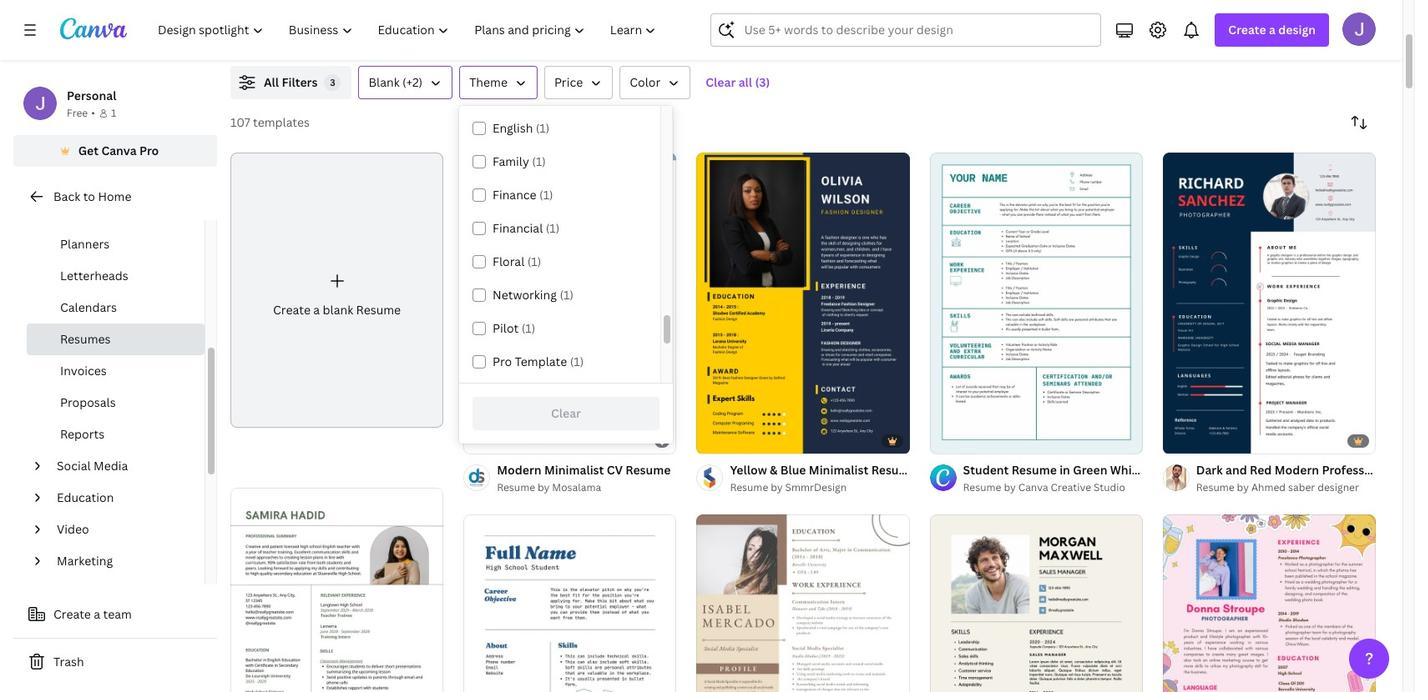 Task type: describe. For each thing, give the bounding box(es) containing it.
yellow & blue minimalist resume resume by smmrdesign
[[730, 463, 916, 495]]

minimalist inside yellow & blue minimalist resume resume by smmrdesign
[[809, 463, 869, 478]]

by inside modern minimalist cv resume resume by mosalama
[[538, 481, 550, 495]]

letterheads link
[[27, 260, 205, 292]]

in
[[1060, 463, 1070, 478]]

canva inside button
[[101, 143, 137, 159]]

to
[[83, 189, 95, 205]]

dark and red modern professional res link
[[1196, 462, 1415, 480]]

planners link
[[27, 229, 205, 260]]

minimalist inside modern minimalist cv resume resume by mosalama
[[544, 463, 604, 478]]

(1) right template
[[570, 354, 584, 370]]

top level navigation element
[[147, 13, 671, 47]]

modern inside dark and red modern professional res resume by ahmed saber designer
[[1275, 463, 1319, 478]]

resume left mosalama at the bottom left of page
[[497, 481, 535, 495]]

resume by canva creative studio link
[[963, 480, 1143, 497]]

marketing
[[57, 554, 113, 569]]

modern inside modern minimalist cv resume resume by mosalama
[[497, 463, 542, 478]]

studio
[[1094, 481, 1125, 495]]

style
[[1181, 463, 1210, 478]]

blank (+2) button
[[359, 66, 453, 99]]

financial (1)
[[493, 220, 560, 236]]

theme
[[469, 74, 508, 90]]

(+2)
[[402, 74, 423, 90]]

clear all (3)
[[706, 74, 770, 90]]

education
[[57, 490, 114, 506]]

floral
[[493, 254, 525, 270]]

price button
[[544, 66, 613, 99]]

create for create a design
[[1228, 22, 1266, 38]]

student resume in green white lined style link
[[963, 462, 1210, 480]]

creative
[[1051, 481, 1091, 495]]

financial
[[493, 220, 543, 236]]

white
[[1110, 463, 1143, 478]]

resume down $
[[626, 463, 671, 478]]

calendars link
[[27, 292, 205, 324]]

video
[[57, 522, 89, 538]]

create a team
[[53, 607, 132, 623]]

floral (1)
[[493, 254, 541, 270]]

reports
[[60, 427, 105, 442]]

resume up resume by smmrdesign link
[[871, 463, 916, 478]]

create for create a team
[[53, 607, 91, 623]]

resume by smmrdesign link
[[730, 480, 910, 497]]

create a design button
[[1215, 13, 1329, 47]]

all
[[264, 74, 279, 90]]

(1) for finance (1)
[[539, 187, 553, 203]]

3
[[330, 76, 335, 88]]

get
[[78, 143, 99, 159]]

clear all (3) button
[[697, 66, 778, 99]]

ahmed
[[1251, 481, 1286, 495]]

invoices
[[60, 363, 107, 379]]

(1) for networking (1)
[[560, 287, 574, 303]]

(1) for financial (1)
[[546, 220, 560, 236]]

blue
[[780, 463, 806, 478]]

back to home
[[53, 189, 131, 205]]

modern minimalist cv resume image
[[464, 153, 677, 454]]

pilot (1)
[[493, 321, 535, 336]]

reports link
[[27, 419, 205, 451]]

graphs
[[60, 205, 101, 220]]

Search search field
[[744, 14, 1091, 46]]

resume by mosalama link
[[497, 480, 671, 497]]

resume inside dark and red modern professional res resume by ahmed saber designer
[[1196, 481, 1235, 495]]

networking (1)
[[493, 287, 574, 303]]

social
[[57, 458, 91, 474]]

calendars
[[60, 300, 117, 316]]

proposals
[[60, 395, 116, 411]]

(1) for family (1)
[[532, 154, 546, 169]]

(1) for floral (1)
[[527, 254, 541, 270]]

get canva pro button
[[13, 135, 217, 167]]

social media link
[[50, 451, 195, 483]]

lined
[[1146, 463, 1178, 478]]

107
[[230, 114, 250, 130]]

yellow & blue minimalist resume image
[[697, 153, 910, 454]]

resume down student
[[963, 481, 1001, 495]]

and
[[1226, 463, 1247, 478]]

letterheads
[[60, 268, 128, 284]]

create a team button
[[13, 599, 217, 632]]

yellow & blue minimalist resume link
[[730, 462, 916, 480]]

student resume in green white lined style resume by canva creative studio
[[963, 463, 1210, 495]]

education link
[[50, 483, 195, 514]]

resume up resume by canva creative studio link
[[1012, 463, 1057, 478]]



Task type: locate. For each thing, give the bounding box(es) containing it.
clear left all on the top of page
[[706, 74, 736, 90]]

by inside "student resume in green white lined style resume by canva creative studio"
[[1004, 481, 1016, 495]]

marketing link
[[50, 546, 195, 578]]

(1) right floral
[[527, 254, 541, 270]]

create a blank resume
[[273, 302, 401, 318]]

pro
[[139, 143, 159, 159], [493, 354, 512, 370]]

create a blank resume link
[[230, 153, 443, 428]]

3 filter options selected element
[[324, 74, 341, 91]]

home
[[98, 189, 131, 205]]

1 vertical spatial create
[[273, 302, 311, 318]]

0 horizontal spatial minimalist
[[544, 463, 604, 478]]

a left design
[[1269, 22, 1276, 38]]

create inside button
[[53, 607, 91, 623]]

(1) right finance
[[539, 187, 553, 203]]

create left blank in the top left of the page
[[273, 302, 311, 318]]

all
[[739, 74, 752, 90]]

2 horizontal spatial create
[[1228, 22, 1266, 38]]

107 templates
[[230, 114, 310, 130]]

professional
[[1322, 463, 1393, 478]]

1 horizontal spatial minimalist
[[809, 463, 869, 478]]

theme button
[[459, 66, 538, 99]]

yellow
[[730, 463, 767, 478]]

family
[[493, 154, 529, 169]]

0 horizontal spatial a
[[94, 607, 100, 623]]

media
[[94, 458, 128, 474]]

1 by from the left
[[538, 481, 550, 495]]

template
[[515, 354, 567, 370]]

0 vertical spatial create
[[1228, 22, 1266, 38]]

create a design
[[1228, 22, 1316, 38]]

0 vertical spatial canva
[[101, 143, 137, 159]]

2 vertical spatial a
[[94, 607, 100, 623]]

networking
[[493, 287, 557, 303]]

beige and blue minimalist corporate resume image
[[930, 515, 1143, 693]]

0 vertical spatial a
[[1269, 22, 1276, 38]]

social media
[[57, 458, 128, 474]]

2 minimalist from the left
[[809, 463, 869, 478]]

0 horizontal spatial create
[[53, 607, 91, 623]]

family (1)
[[493, 154, 546, 169]]

0 horizontal spatial canva
[[101, 143, 137, 159]]

a
[[1269, 22, 1276, 38], [313, 302, 320, 318], [94, 607, 100, 623]]

clear down template
[[551, 406, 581, 422]]

student resume in white dark blue lined style image
[[464, 515, 677, 693]]

pro template (1)
[[493, 354, 584, 370]]

(1) right family
[[532, 154, 546, 169]]

2 by from the left
[[771, 481, 783, 495]]

templates
[[253, 114, 310, 130]]

back
[[53, 189, 80, 205]]

mosalama
[[552, 481, 601, 495]]

Sort by button
[[1343, 106, 1376, 139]]

english teacher entry level resume in white olive green simple and minimal style image
[[230, 489, 443, 693]]

(1) right pilot
[[522, 321, 535, 336]]

personal
[[67, 88, 116, 104]]

trash
[[53, 655, 84, 670]]

0 vertical spatial pro
[[139, 143, 159, 159]]

english (1)
[[493, 120, 550, 136]]

modern minimalist cv resume link
[[497, 462, 671, 480]]

1 minimalist from the left
[[544, 463, 604, 478]]

resume down yellow
[[730, 481, 768, 495]]

(3)
[[755, 74, 770, 90]]

create inside dropdown button
[[1228, 22, 1266, 38]]

clear for clear
[[551, 406, 581, 422]]

create left design
[[1228, 22, 1266, 38]]

by inside yellow & blue minimalist resume resume by smmrdesign
[[771, 481, 783, 495]]

red
[[1250, 463, 1272, 478]]

canva inside "student resume in green white lined style resume by canva creative studio"
[[1018, 481, 1048, 495]]

3 by from the left
[[1004, 481, 1016, 495]]

designer
[[1318, 481, 1359, 495]]

by down student
[[1004, 481, 1016, 495]]

get canva pro
[[78, 143, 159, 159]]

1 horizontal spatial a
[[313, 302, 320, 318]]

student
[[963, 463, 1009, 478]]

finance (1)
[[493, 187, 553, 203]]

clear
[[706, 74, 736, 90], [551, 406, 581, 422]]

by down and
[[1237, 481, 1249, 495]]

by down &
[[771, 481, 783, 495]]

proposals link
[[27, 387, 205, 419]]

blank
[[369, 74, 400, 90]]

pro inside button
[[139, 143, 159, 159]]

creamy minimalist resume template image
[[697, 515, 910, 693]]

0 horizontal spatial clear
[[551, 406, 581, 422]]

modern up saber
[[1275, 463, 1319, 478]]

trash link
[[13, 646, 217, 680]]

invoices link
[[27, 356, 205, 387]]

0 horizontal spatial pro
[[139, 143, 159, 159]]

english
[[493, 120, 533, 136]]

all filters
[[264, 74, 318, 90]]

(1) right networking
[[560, 287, 574, 303]]

resume inside create a blank resume element
[[356, 302, 401, 318]]

2 modern from the left
[[1275, 463, 1319, 478]]

(1) for english (1)
[[536, 120, 550, 136]]

1 horizontal spatial canva
[[1018, 481, 1048, 495]]

(1)
[[536, 120, 550, 136], [532, 154, 546, 169], [539, 187, 553, 203], [546, 220, 560, 236], [527, 254, 541, 270], [560, 287, 574, 303], [522, 321, 535, 336], [570, 354, 584, 370]]

None search field
[[711, 13, 1102, 47]]

1 vertical spatial a
[[313, 302, 320, 318]]

0 vertical spatial clear
[[706, 74, 736, 90]]

a for blank
[[313, 302, 320, 318]]

team
[[103, 607, 132, 623]]

price
[[554, 74, 583, 90]]

(1) right the financial
[[546, 220, 560, 236]]

create left 'team' on the left bottom of the page
[[53, 607, 91, 623]]

a for design
[[1269, 22, 1276, 38]]

$
[[659, 435, 665, 448]]

smmrdesign
[[785, 481, 847, 495]]

resume by ahmed saber designer link
[[1196, 480, 1376, 497]]

a inside dropdown button
[[1269, 22, 1276, 38]]

2 vertical spatial create
[[53, 607, 91, 623]]

2 horizontal spatial a
[[1269, 22, 1276, 38]]

design
[[1278, 22, 1316, 38]]

color
[[630, 74, 661, 90]]

minimalist up mosalama at the bottom left of page
[[544, 463, 604, 478]]

minimalist up resume by smmrdesign link
[[809, 463, 869, 478]]

create for create a blank resume
[[273, 302, 311, 318]]

by left mosalama at the bottom left of page
[[538, 481, 550, 495]]

resumes
[[60, 331, 111, 347]]

resume down dark
[[1196, 481, 1235, 495]]

1 horizontal spatial create
[[273, 302, 311, 318]]

clear button
[[473, 397, 660, 431]]

free
[[67, 106, 88, 120]]

dark
[[1196, 463, 1223, 478]]

create a blank resume element
[[230, 153, 443, 428]]

(1) for pilot (1)
[[522, 321, 535, 336]]

4 by from the left
[[1237, 481, 1249, 495]]

cv
[[607, 463, 623, 478]]

back to home link
[[13, 180, 217, 214]]

a for team
[[94, 607, 100, 623]]

0 horizontal spatial modern
[[497, 463, 542, 478]]

(1) right english at left top
[[536, 120, 550, 136]]

by inside dark and red modern professional res resume by ahmed saber designer
[[1237, 481, 1249, 495]]

1
[[111, 106, 116, 120]]

1 modern from the left
[[497, 463, 542, 478]]

jacob simon image
[[1343, 13, 1376, 46]]

dark and red modern professional res resume by ahmed saber designer
[[1196, 463, 1415, 495]]

a left blank in the top left of the page
[[313, 302, 320, 318]]

1 vertical spatial canva
[[1018, 481, 1048, 495]]

res
[[1395, 463, 1415, 478]]

student resume in green white lined style image
[[930, 153, 1143, 454]]

pink pastel photographer resume image
[[1163, 515, 1376, 693]]

resume right blank in the top left of the page
[[356, 302, 401, 318]]

1 horizontal spatial modern
[[1275, 463, 1319, 478]]

free •
[[67, 106, 95, 120]]

canva right get
[[101, 143, 137, 159]]

saber
[[1288, 481, 1315, 495]]

filters
[[282, 74, 318, 90]]

modern up resume by mosalama link
[[497, 463, 542, 478]]

graphs link
[[27, 197, 205, 229]]

color button
[[620, 66, 691, 99]]

1 vertical spatial pro
[[493, 354, 512, 370]]

a left 'team' on the left bottom of the page
[[94, 607, 100, 623]]

planners
[[60, 236, 110, 252]]

&
[[770, 463, 778, 478]]

pro down pilot
[[493, 354, 512, 370]]

canva left creative
[[1018, 481, 1048, 495]]

canva
[[101, 143, 137, 159], [1018, 481, 1048, 495]]

pro up back to home "link"
[[139, 143, 159, 159]]

1 horizontal spatial pro
[[493, 354, 512, 370]]

pilot
[[493, 321, 519, 336]]

green
[[1073, 463, 1107, 478]]

blank (+2)
[[369, 74, 423, 90]]

resume
[[356, 302, 401, 318], [626, 463, 671, 478], [871, 463, 916, 478], [1012, 463, 1057, 478], [497, 481, 535, 495], [730, 481, 768, 495], [963, 481, 1001, 495], [1196, 481, 1235, 495]]

clear for clear all (3)
[[706, 74, 736, 90]]

video link
[[50, 514, 195, 546]]

dark and red modern professional resume image
[[1163, 153, 1376, 454]]

1 horizontal spatial clear
[[706, 74, 736, 90]]

a inside button
[[94, 607, 100, 623]]

1 vertical spatial clear
[[551, 406, 581, 422]]



Task type: vqa. For each thing, say whether or not it's contained in the screenshot.
Templates link
no



